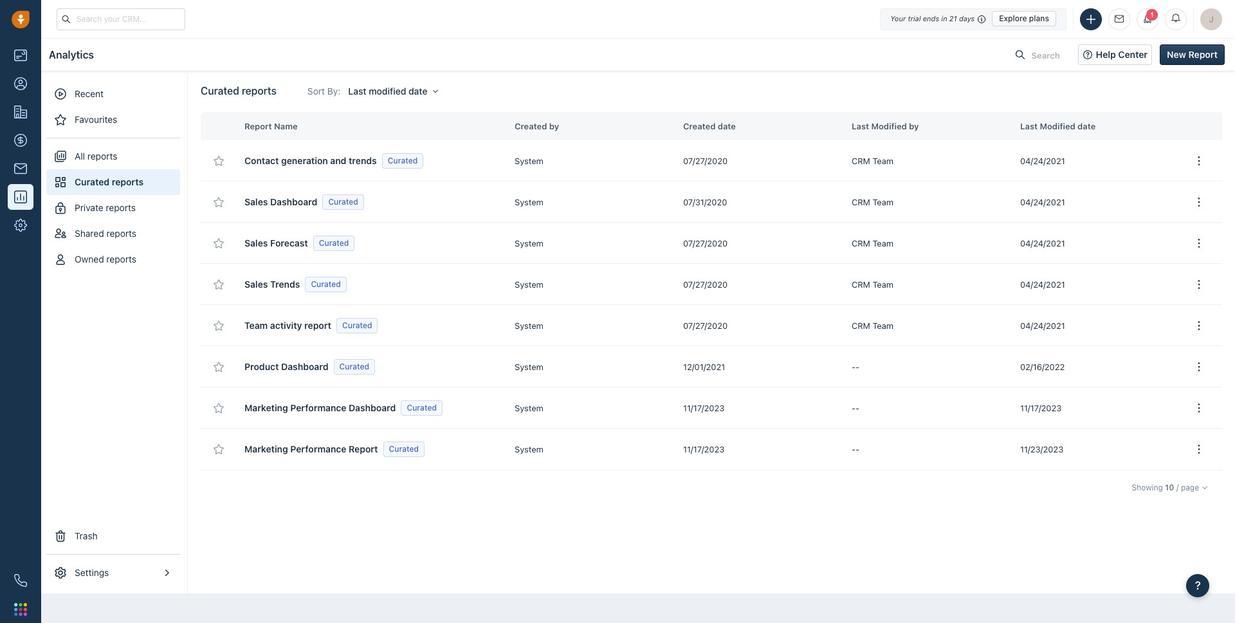 Task type: describe. For each thing, give the bounding box(es) containing it.
trial
[[909, 14, 922, 23]]

your trial ends in 21 days
[[891, 14, 975, 23]]

explore plans
[[1000, 14, 1050, 23]]

21
[[950, 14, 958, 23]]

explore
[[1000, 14, 1028, 23]]

days
[[960, 14, 975, 23]]

freshworks switcher image
[[14, 603, 27, 616]]



Task type: locate. For each thing, give the bounding box(es) containing it.
your
[[891, 14, 906, 23]]

plans
[[1030, 14, 1050, 23]]

phone image
[[14, 574, 27, 587]]

Search your CRM... text field
[[57, 8, 185, 30]]

in
[[942, 14, 948, 23]]

phone element
[[8, 568, 33, 594]]

explore plans link
[[993, 11, 1057, 26]]

1 link
[[1137, 8, 1159, 30]]

ends
[[924, 14, 940, 23]]

1
[[1151, 11, 1155, 18]]



Task type: vqa. For each thing, say whether or not it's contained in the screenshot.
ends
yes



